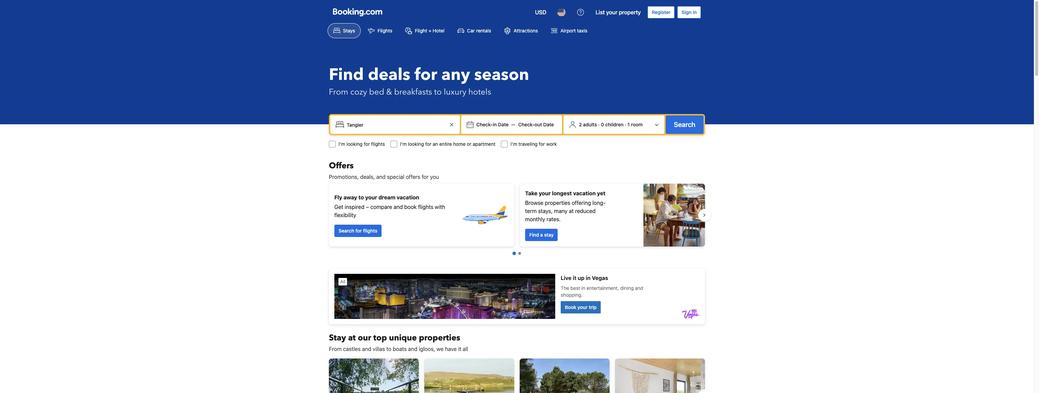 Task type: locate. For each thing, give the bounding box(es) containing it.
1 horizontal spatial at
[[569, 208, 574, 215]]

search for search
[[674, 121, 696, 129]]

search for search for flights
[[339, 228, 354, 234]]

to inside 'stay at our top unique properties from castles and villas to boats and igloos, we have it all'
[[387, 347, 392, 353]]

at
[[569, 208, 574, 215], [348, 333, 356, 344]]

0 horizontal spatial your
[[365, 195, 377, 201]]

1 horizontal spatial properties
[[545, 200, 571, 206]]

vacation up book
[[397, 195, 420, 201]]

vacation up offering
[[573, 191, 596, 197]]

your right list
[[607, 9, 618, 15]]

0 horizontal spatial properties
[[419, 333, 461, 344]]

date
[[498, 122, 509, 128], [544, 122, 554, 128]]

&
[[387, 87, 392, 98]]

igloos,
[[419, 347, 435, 353]]

you
[[430, 174, 439, 180]]

1 vertical spatial flights
[[418, 204, 434, 210]]

0 vertical spatial to
[[434, 87, 442, 98]]

date left —
[[498, 122, 509, 128]]

i'm
[[400, 141, 407, 147], [511, 141, 518, 147]]

0 vertical spatial properties
[[545, 200, 571, 206]]

sign in link
[[678, 6, 701, 18]]

2 from from the top
[[329, 347, 342, 353]]

find
[[329, 64, 364, 86], [530, 232, 539, 238]]

1 horizontal spatial check-
[[519, 122, 535, 128]]

1 vertical spatial properties
[[419, 333, 461, 344]]

for right i'm
[[364, 141, 370, 147]]

0 horizontal spatial at
[[348, 333, 356, 344]]

browse
[[525, 200, 544, 206]]

i'm down the where are you going? field
[[400, 141, 407, 147]]

take your longest vacation yet browse properties offering long- term stays, many at reduced monthly rates.
[[525, 191, 606, 223]]

your inside take your longest vacation yet browse properties offering long- term stays, many at reduced monthly rates.
[[539, 191, 551, 197]]

to for our
[[387, 347, 392, 353]]

progress bar
[[513, 252, 521, 256]]

1 horizontal spatial search
[[674, 121, 696, 129]]

looking right i'm
[[347, 141, 363, 147]]

to left luxury
[[434, 87, 442, 98]]

booking.com image
[[333, 8, 382, 16]]

1 vertical spatial search
[[339, 228, 354, 234]]

i'm left traveling
[[511, 141, 518, 147]]

flight + hotel
[[415, 28, 445, 34]]

check-in date — check-out date
[[477, 122, 554, 128]]

in
[[693, 9, 697, 15], [493, 122, 497, 128]]

properties up we
[[419, 333, 461, 344]]

sign in
[[682, 9, 697, 15]]

find left a
[[530, 232, 539, 238]]

1 horizontal spatial date
[[544, 122, 554, 128]]

0 horizontal spatial to
[[359, 195, 364, 201]]

i'm
[[339, 141, 345, 147]]

0 horizontal spatial date
[[498, 122, 509, 128]]

your
[[607, 9, 618, 15], [539, 191, 551, 197], [365, 195, 377, 201]]

many
[[554, 208, 568, 215]]

1 looking from the left
[[347, 141, 363, 147]]

0 horizontal spatial in
[[493, 122, 497, 128]]

offering
[[572, 200, 591, 206]]

check- right —
[[519, 122, 535, 128]]

1 vertical spatial find
[[530, 232, 539, 238]]

your up –
[[365, 195, 377, 201]]

to right away
[[359, 195, 364, 201]]

and down our
[[362, 347, 371, 353]]

car
[[467, 28, 475, 34]]

1 horizontal spatial vacation
[[573, 191, 596, 197]]

from inside 'stay at our top unique properties from castles and villas to boats and igloos, we have it all'
[[329, 347, 342, 353]]

properties inside take your longest vacation yet browse properties offering long- term stays, many at reduced monthly rates.
[[545, 200, 571, 206]]

2 adults · 0 children · 1 room button
[[567, 118, 662, 131]]

attractions
[[514, 28, 538, 34]]

flights down –
[[363, 228, 378, 234]]

check-
[[477, 122, 493, 128], [519, 122, 535, 128]]

at right many
[[569, 208, 574, 215]]

and right deals,
[[377, 174, 386, 180]]

· left 1
[[625, 122, 627, 128]]

and
[[377, 174, 386, 180], [394, 204, 403, 210], [362, 347, 371, 353], [408, 347, 418, 353]]

1 vertical spatial at
[[348, 333, 356, 344]]

0 horizontal spatial i'm
[[400, 141, 407, 147]]

at up castles
[[348, 333, 356, 344]]

home
[[453, 141, 466, 147]]

stays
[[343, 28, 355, 34]]

in right sign
[[693, 9, 697, 15]]

from down stay
[[329, 347, 342, 353]]

children
[[606, 122, 624, 128]]

usd
[[535, 9, 547, 15]]

1 horizontal spatial find
[[530, 232, 539, 238]]

in for check-
[[493, 122, 497, 128]]

for inside find deals for any season from cozy bed & breakfasts to luxury hotels
[[415, 64, 438, 86]]

1 date from the left
[[498, 122, 509, 128]]

0 vertical spatial flights
[[371, 141, 385, 147]]

0 vertical spatial region
[[324, 181, 711, 250]]

1 vertical spatial in
[[493, 122, 497, 128]]

find for a
[[530, 232, 539, 238]]

looking
[[347, 141, 363, 147], [408, 141, 424, 147]]

2 check- from the left
[[519, 122, 535, 128]]

in left —
[[493, 122, 497, 128]]

1 horizontal spatial looking
[[408, 141, 424, 147]]

away
[[344, 195, 357, 201]]

monthly
[[525, 217, 545, 223]]

at inside 'stay at our top unique properties from castles and villas to boats and igloos, we have it all'
[[348, 333, 356, 344]]

+
[[429, 28, 432, 34]]

0 vertical spatial from
[[329, 87, 348, 98]]

1 from from the top
[[329, 87, 348, 98]]

1 horizontal spatial to
[[387, 347, 392, 353]]

airport taxis link
[[545, 23, 594, 38]]

0 horizontal spatial looking
[[347, 141, 363, 147]]

looking left an
[[408, 141, 424, 147]]

1 horizontal spatial your
[[539, 191, 551, 197]]

register
[[652, 9, 671, 15]]

and right boats
[[408, 347, 418, 353]]

2 · from the left
[[625, 122, 627, 128]]

book
[[405, 204, 417, 210]]

0 vertical spatial search
[[674, 121, 696, 129]]

rentals
[[476, 28, 491, 34]]

for left work
[[539, 141, 545, 147]]

from left cozy
[[329, 87, 348, 98]]

for left an
[[425, 141, 432, 147]]

2 looking from the left
[[408, 141, 424, 147]]

0 vertical spatial at
[[569, 208, 574, 215]]

find inside find deals for any season from cozy bed & breakfasts to luxury hotels
[[329, 64, 364, 86]]

1 i'm from the left
[[400, 141, 407, 147]]

2 i'm from the left
[[511, 141, 518, 147]]

attractions link
[[499, 23, 544, 38]]

your right 'take'
[[539, 191, 551, 197]]

taxis
[[577, 28, 588, 34]]

i'm looking for flights
[[339, 141, 385, 147]]

stays link
[[328, 23, 361, 38]]

flights down the where are you going? field
[[371, 141, 385, 147]]

offers
[[406, 174, 420, 180]]

advertisement region
[[329, 269, 705, 325]]

0 vertical spatial find
[[329, 64, 364, 86]]

properties
[[545, 200, 571, 206], [419, 333, 461, 344]]

work
[[547, 141, 557, 147]]

2 vertical spatial to
[[387, 347, 392, 353]]

to right villas
[[387, 347, 392, 353]]

0 horizontal spatial check-
[[477, 122, 493, 128]]

at inside take your longest vacation yet browse properties offering long- term stays, many at reduced monthly rates.
[[569, 208, 574, 215]]

we
[[437, 347, 444, 353]]

search inside button
[[674, 121, 696, 129]]

0 vertical spatial in
[[693, 9, 697, 15]]

hotel
[[433, 28, 445, 34]]

region
[[324, 181, 711, 250], [324, 356, 711, 394]]

for down flexibility
[[356, 228, 362, 234]]

find inside region
[[530, 232, 539, 238]]

to inside find deals for any season from cozy bed & breakfasts to luxury hotels
[[434, 87, 442, 98]]

search inside region
[[339, 228, 354, 234]]

check- up apartment
[[477, 122, 493, 128]]

vacation
[[573, 191, 596, 197], [397, 195, 420, 201]]

flights left with
[[418, 204, 434, 210]]

1 region from the top
[[324, 181, 711, 250]]

find up cozy
[[329, 64, 364, 86]]

cozy
[[351, 87, 367, 98]]

for for flights
[[364, 141, 370, 147]]

to for for
[[434, 87, 442, 98]]

hotels
[[469, 87, 491, 98]]

1 vertical spatial from
[[329, 347, 342, 353]]

2 horizontal spatial your
[[607, 9, 618, 15]]

1 vertical spatial region
[[324, 356, 711, 394]]

0 horizontal spatial find
[[329, 64, 364, 86]]

0 horizontal spatial ·
[[599, 122, 600, 128]]

airport taxis
[[561, 28, 588, 34]]

an
[[433, 141, 438, 147]]

·
[[599, 122, 600, 128], [625, 122, 627, 128]]

term
[[525, 208, 537, 215]]

vacation inside take your longest vacation yet browse properties offering long- term stays, many at reduced monthly rates.
[[573, 191, 596, 197]]

0 horizontal spatial search
[[339, 228, 354, 234]]

any
[[442, 64, 470, 86]]

luxury
[[444, 87, 467, 98]]

from
[[329, 87, 348, 98], [329, 347, 342, 353]]

i'm looking for an entire home or apartment
[[400, 141, 496, 147]]

2 horizontal spatial to
[[434, 87, 442, 98]]

your for property
[[607, 9, 618, 15]]

rates.
[[547, 217, 561, 223]]

looking for i'm
[[408, 141, 424, 147]]

bed
[[369, 87, 384, 98]]

for inside the search for flights link
[[356, 228, 362, 234]]

1 horizontal spatial ·
[[625, 122, 627, 128]]

0 horizontal spatial vacation
[[397, 195, 420, 201]]

main content
[[324, 160, 711, 394]]

1 horizontal spatial i'm
[[511, 141, 518, 147]]

1 horizontal spatial in
[[693, 9, 697, 15]]

1 vertical spatial to
[[359, 195, 364, 201]]

date right out at the top right
[[544, 122, 554, 128]]

for up breakfasts
[[415, 64, 438, 86]]

fly away to your dream vacation image
[[461, 192, 509, 239]]

and left book
[[394, 204, 403, 210]]

or
[[467, 141, 472, 147]]

for left you
[[422, 174, 429, 180]]

flights
[[371, 141, 385, 147], [418, 204, 434, 210], [363, 228, 378, 234]]

unique
[[389, 333, 417, 344]]

special
[[387, 174, 405, 180]]

for inside offers promotions, deals, and special offers for you
[[422, 174, 429, 180]]

flights inside fly away to your dream vacation get inspired – compare and book flights with flexibility
[[418, 204, 434, 210]]

–
[[366, 204, 369, 210]]

properties up many
[[545, 200, 571, 206]]

offers promotions, deals, and special offers for you
[[329, 160, 439, 180]]

· left "0"
[[599, 122, 600, 128]]

find a stay link
[[525, 229, 558, 242]]



Task type: vqa. For each thing, say whether or not it's contained in the screenshot.
Excellent
no



Task type: describe. For each thing, give the bounding box(es) containing it.
1 · from the left
[[599, 122, 600, 128]]

it
[[458, 347, 462, 353]]

fly
[[335, 195, 342, 201]]

list your property link
[[592, 4, 645, 21]]

flights link
[[362, 23, 398, 38]]

airport
[[561, 28, 576, 34]]

search button
[[666, 116, 704, 134]]

dream
[[379, 195, 396, 201]]

a
[[541, 232, 543, 238]]

main content containing offers
[[324, 160, 711, 394]]

2 vertical spatial flights
[[363, 228, 378, 234]]

to inside fly away to your dream vacation get inspired – compare and book flights with flexibility
[[359, 195, 364, 201]]

i'm traveling for work
[[511, 141, 557, 147]]

check-in date button
[[474, 119, 512, 131]]

find deals for any season from cozy bed & breakfasts to luxury hotels
[[329, 64, 529, 98]]

entire
[[440, 141, 452, 147]]

boats
[[393, 347, 407, 353]]

stay
[[544, 232, 554, 238]]

—
[[512, 122, 516, 128]]

list your property
[[596, 9, 641, 15]]

search for flights link
[[335, 225, 382, 237]]

our
[[358, 333, 371, 344]]

find for deals
[[329, 64, 364, 86]]

breakfasts
[[394, 87, 432, 98]]

compare
[[371, 204, 392, 210]]

promotions,
[[329, 174, 359, 180]]

search for flights
[[339, 228, 378, 234]]

for for an
[[425, 141, 432, 147]]

for for any
[[415, 64, 438, 86]]

apartment
[[473, 141, 496, 147]]

find a stay
[[530, 232, 554, 238]]

stay
[[329, 333, 346, 344]]

for for work
[[539, 141, 545, 147]]

2
[[579, 122, 582, 128]]

long-
[[593, 200, 606, 206]]

list
[[596, 9, 605, 15]]

from inside find deals for any season from cozy bed & breakfasts to luxury hotels
[[329, 87, 348, 98]]

with
[[435, 204, 445, 210]]

sign
[[682, 9, 692, 15]]

in for sign
[[693, 9, 697, 15]]

2 adults · 0 children · 1 room
[[579, 122, 643, 128]]

your for longest
[[539, 191, 551, 197]]

out
[[535, 122, 542, 128]]

check-out date button
[[516, 119, 557, 131]]

flight
[[415, 28, 427, 34]]

car rentals link
[[452, 23, 497, 38]]

progress bar inside main content
[[513, 252, 521, 256]]

have
[[445, 347, 457, 353]]

car rentals
[[467, 28, 491, 34]]

Where are you going? field
[[344, 119, 448, 131]]

get
[[335, 204, 343, 210]]

deals,
[[360, 174, 375, 180]]

stay at our top unique properties from castles and villas to boats and igloos, we have it all
[[329, 333, 468, 353]]

deals
[[368, 64, 411, 86]]

adults
[[583, 122, 597, 128]]

properties inside 'stay at our top unique properties from castles and villas to boats and igloos, we have it all'
[[419, 333, 461, 344]]

and inside offers promotions, deals, and special offers for you
[[377, 174, 386, 180]]

longest
[[552, 191, 572, 197]]

take
[[525, 191, 538, 197]]

villas
[[373, 347, 385, 353]]

your inside fly away to your dream vacation get inspired – compare and book flights with flexibility
[[365, 195, 377, 201]]

region containing take your longest vacation yet
[[324, 181, 711, 250]]

1
[[628, 122, 630, 128]]

flight + hotel link
[[400, 23, 451, 38]]

flexibility
[[335, 212, 356, 219]]

looking for i'm
[[347, 141, 363, 147]]

property
[[619, 9, 641, 15]]

room
[[631, 122, 643, 128]]

i'm for i'm looking for an entire home or apartment
[[400, 141, 407, 147]]

2 date from the left
[[544, 122, 554, 128]]

all
[[463, 347, 468, 353]]

vacation inside fly away to your dream vacation get inspired – compare and book flights with flexibility
[[397, 195, 420, 201]]

traveling
[[519, 141, 538, 147]]

2 region from the top
[[324, 356, 711, 394]]

flights
[[378, 28, 393, 34]]

i'm for i'm traveling for work
[[511, 141, 518, 147]]

inspired
[[345, 204, 365, 210]]

yet
[[597, 191, 606, 197]]

reduced
[[575, 208, 596, 215]]

usd button
[[531, 4, 551, 21]]

1 check- from the left
[[477, 122, 493, 128]]

take your longest vacation yet image
[[644, 184, 705, 247]]

register link
[[648, 6, 675, 18]]

top
[[374, 333, 387, 344]]

castles
[[343, 347, 361, 353]]

stays,
[[538, 208, 553, 215]]

0
[[601, 122, 604, 128]]

fly away to your dream vacation get inspired – compare and book flights with flexibility
[[335, 195, 445, 219]]

offers
[[329, 160, 354, 172]]

season
[[474, 64, 529, 86]]

and inside fly away to your dream vacation get inspired – compare and book flights with flexibility
[[394, 204, 403, 210]]



